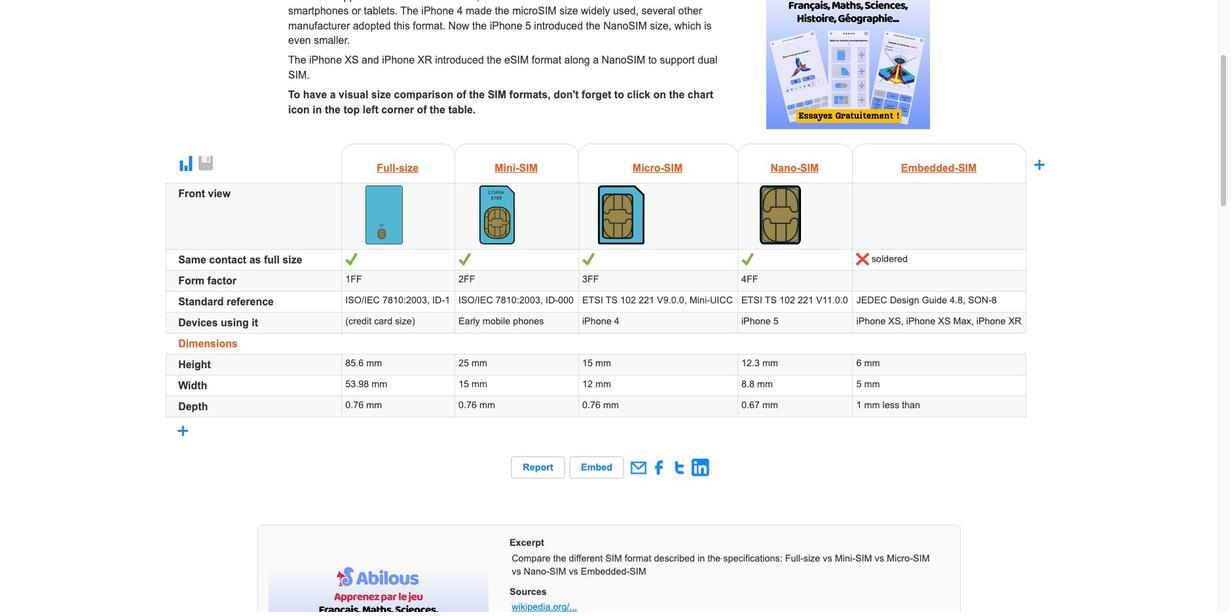 Task type: locate. For each thing, give the bounding box(es) containing it.
7810:2003, for 1
[[383, 295, 430, 306]]

full- right specifications:
[[785, 553, 804, 563]]

1 vertical spatial 15 mm
[[459, 379, 488, 389]]

8.8 mm
[[742, 379, 773, 389]]

1 horizontal spatial xs
[[939, 316, 951, 327]]

15
[[582, 358, 593, 369], [459, 379, 469, 389]]

0 horizontal spatial 221
[[639, 295, 655, 306]]

0 vertical spatial nanosim
[[604, 20, 647, 31]]

1 horizontal spatial iso/iec
[[459, 295, 493, 306]]

design
[[890, 295, 920, 306]]

1 horizontal spatial the
[[401, 5, 419, 17]]

excerpt
[[510, 537, 544, 548]]

format.
[[413, 20, 446, 31]]

xs down 'smaller.'
[[345, 55, 359, 66]]

2 horizontal spatial mini-
[[835, 553, 856, 563]]

5 down 6
[[857, 379, 862, 389]]

yes up the 4ff
[[754, 254, 771, 264]]

full
[[264, 254, 280, 265]]

nanosim inside thanks to apple and it's iphone versions, there is now several sim sizes used in our smartphones or tablets. the iphone 4 made the microsim size widely used, several other manufacturer adopted this format. now the iphone 5 introduced the nanosim size, which is even smaller.
[[604, 20, 647, 31]]

guide
[[922, 295, 947, 306]]

1 horizontal spatial a
[[593, 55, 599, 66]]

5 inside thanks to apple and it's iphone versions, there is now several sim sizes used in our smartphones or tablets. the iphone 4 made the microsim size widely used, several other manufacturer adopted this format. now the iphone 5 introduced the nanosim size, which is even smaller.
[[526, 20, 531, 31]]

compare
[[512, 553, 551, 563]]

adopted
[[353, 20, 391, 31]]

introduced down now
[[435, 55, 484, 66]]

mini-
[[495, 163, 519, 174], [690, 295, 710, 306], [835, 553, 856, 563]]

2 horizontal spatial in
[[698, 553, 705, 563]]

1 horizontal spatial of
[[457, 89, 466, 100]]

the up table.
[[469, 89, 485, 100]]

15 up 12
[[582, 358, 593, 369]]

0 horizontal spatial to
[[326, 0, 334, 2]]

1 vertical spatial nanosim
[[602, 55, 646, 66]]

the left specifications:
[[708, 553, 721, 563]]

comparison
[[394, 89, 454, 100]]

7810:2003, up the "phones"
[[496, 295, 543, 306]]

0 vertical spatial to
[[326, 0, 334, 2]]

ts for etsi ts 102 221 v9.0.0, mini-uicc
[[606, 295, 618, 306]]

iso/iec up (credit
[[345, 295, 380, 306]]

1 horizontal spatial 102
[[780, 295, 796, 306]]

or
[[352, 5, 361, 17]]

5 mm
[[857, 379, 880, 389]]

0 vertical spatial 5
[[526, 20, 531, 31]]

xr right max,
[[1009, 316, 1022, 327]]

2 iso/iec from the left
[[459, 295, 493, 306]]

embed link
[[569, 456, 625, 479]]

1 horizontal spatial embedded-
[[902, 163, 959, 174]]

sources
[[510, 586, 547, 597]]

it
[[252, 317, 258, 328]]

4 inside thanks to apple and it's iphone versions, there is now several sim sizes used in our smartphones or tablets. the iphone 4 made the microsim size widely used, several other manufacturer adopted this format. now the iphone 5 introduced the nanosim size, which is even smaller.
[[457, 5, 463, 17]]

+ for left + button
[[177, 419, 189, 443]]

15 mm down 25 mm
[[459, 379, 488, 389]]

1 etsi from the left
[[582, 295, 603, 306]]

other
[[679, 5, 702, 17]]

0 horizontal spatial 0.76
[[345, 400, 364, 410]]

son-
[[968, 295, 992, 306]]

nanosim down used,
[[604, 20, 647, 31]]

2 vertical spatial mini-
[[835, 553, 856, 563]]

less
[[883, 400, 900, 410]]

+ button right 8
[[1027, 144, 1053, 418]]

to left "support" at top
[[648, 55, 657, 66]]

contact
[[209, 254, 247, 265]]

ts up iphone 4
[[606, 295, 618, 306]]

size inside thanks to apple and it's iphone versions, there is now several sim sizes used in our smartphones or tablets. the iphone 4 made the microsim size widely used, several other manufacturer adopted this format. now the iphone 5 introduced the nanosim size, which is even smaller.
[[560, 5, 578, 17]]

0 horizontal spatial 0.76 mm
[[345, 400, 382, 410]]

0 horizontal spatial of
[[417, 104, 427, 115]]

25
[[459, 358, 469, 369]]

icon
[[288, 104, 310, 115]]

1 iso/iec from the left
[[345, 295, 380, 306]]

0 horizontal spatial 7810:2003,
[[383, 295, 430, 306]]

0 vertical spatial 4
[[457, 5, 463, 17]]

format
[[532, 55, 562, 66], [625, 553, 652, 563]]

4
[[457, 5, 463, 17], [614, 316, 620, 327]]

1 horizontal spatial 15 mm
[[582, 358, 611, 369]]

7810:2003, up size)
[[383, 295, 430, 306]]

vs
[[823, 553, 833, 563], [875, 553, 885, 563], [512, 566, 521, 576], [569, 566, 578, 576]]

3 0.76 mm from the left
[[582, 400, 619, 410]]

1 ts from the left
[[606, 295, 618, 306]]

102 left v9.0.0,
[[621, 295, 636, 306]]

15 mm up 12 mm
[[582, 358, 611, 369]]

4 down versions,
[[457, 5, 463, 17]]

1 horizontal spatial full-
[[785, 553, 804, 563]]

size
[[560, 5, 578, 17], [371, 89, 391, 100], [399, 163, 419, 174], [283, 254, 302, 265], [804, 553, 821, 563]]

yes
[[358, 254, 374, 264], [471, 254, 488, 264], [595, 254, 611, 264], [754, 254, 771, 264]]

xr up comparison
[[418, 55, 432, 66]]

and down "adopted"
[[362, 55, 379, 66]]

size right specifications:
[[804, 553, 821, 563]]

1 vertical spatial embedded-
[[581, 566, 630, 576]]

it's
[[387, 0, 399, 2]]

0 horizontal spatial id-
[[432, 295, 445, 306]]

1 0.76 from the left
[[345, 400, 364, 410]]

1 horizontal spatial id-
[[546, 295, 558, 306]]

3 0.76 from the left
[[582, 400, 601, 410]]

1 horizontal spatial 1
[[857, 400, 862, 410]]

versions,
[[438, 0, 480, 2]]

in
[[653, 0, 661, 2], [313, 104, 322, 115], [698, 553, 705, 563]]

1 vertical spatial and
[[362, 55, 379, 66]]

1 vertical spatial nano-
[[524, 566, 550, 576]]

several up microsim
[[542, 0, 576, 2]]

form
[[178, 275, 205, 286]]

size inside the "to have a visual size comparison of the sim formats, don't forget to click on the chart icon in the top left corner of the table."
[[371, 89, 391, 100]]

7810:2003, for 000
[[496, 295, 543, 306]]

v11.0.0
[[817, 295, 848, 306]]

iphone right it's
[[402, 0, 435, 2]]

iso/iec for iso/iec 7810:2003, id-1
[[345, 295, 380, 306]]

iphone down there
[[490, 20, 523, 31]]

102 left v11.0.0
[[780, 295, 796, 306]]

is right which
[[704, 20, 712, 31]]

2 ts from the left
[[765, 295, 777, 306]]

a inside the iphone xs and iphone xr introduced the esim format along a nanosim to support dual sim.
[[593, 55, 599, 66]]

1 horizontal spatial 221
[[798, 295, 814, 306]]

a inside the "to have a visual size comparison of the sim formats, don't forget to click on the chart icon in the top left corner of the table."
[[330, 89, 336, 100]]

yes up 1ff
[[358, 254, 374, 264]]

1 vertical spatial in
[[313, 104, 322, 115]]

the down made
[[472, 20, 487, 31]]

thanks
[[288, 0, 323, 2]]

soldered
[[869, 253, 908, 264]]

to
[[326, 0, 334, 2], [648, 55, 657, 66], [615, 89, 624, 100]]

the inside the iphone xs and iphone xr introduced the esim format along a nanosim to support dual sim.
[[288, 55, 306, 66]]

1 vertical spatial 1
[[857, 400, 862, 410]]

and for iphone
[[362, 55, 379, 66]]

etsi down 3ff
[[582, 295, 603, 306]]

0 horizontal spatial full-
[[377, 163, 399, 174]]

1 mm less than
[[857, 400, 921, 410]]

0.76 mm down 25 mm
[[459, 400, 495, 410]]

iphone down this
[[382, 55, 415, 66]]

ts for etsi ts 102 221 v11.0.0
[[765, 295, 777, 306]]

4ff
[[742, 274, 758, 285]]

xr inside the iphone xs and iphone xr introduced the esim format along a nanosim to support dual sim.
[[418, 55, 432, 66]]

5 down microsim
[[526, 20, 531, 31]]

1 horizontal spatial nano-
[[771, 163, 801, 174]]

0 vertical spatial a
[[593, 55, 599, 66]]

7810:2003,
[[383, 295, 430, 306], [496, 295, 543, 306]]

1 vertical spatial 4
[[614, 316, 620, 327]]

0 horizontal spatial ts
[[606, 295, 618, 306]]

1 id- from the left
[[432, 295, 445, 306]]

in left 'our'
[[653, 0, 661, 2]]

1 vertical spatial xs
[[939, 316, 951, 327]]

1 vertical spatial mini-
[[690, 295, 710, 306]]

2 221 from the left
[[798, 295, 814, 306]]

0.76 down 12
[[582, 400, 601, 410]]

1 vertical spatial introduced
[[435, 55, 484, 66]]

0 vertical spatial +
[[1034, 153, 1046, 177]]

0 horizontal spatial iso/iec
[[345, 295, 380, 306]]

iphone up format.
[[422, 5, 454, 17]]

etsi down the 4ff
[[742, 295, 763, 306]]

1 vertical spatial full-
[[785, 553, 804, 563]]

1 7810:2003, from the left
[[383, 295, 430, 306]]

0 vertical spatial 1
[[445, 295, 450, 306]]

1 221 from the left
[[639, 295, 655, 306]]

+ button up the embed
[[166, 418, 1026, 444]]

0 horizontal spatial in
[[313, 104, 322, 115]]

nanosim up click
[[602, 55, 646, 66]]

iphone down "jedec design guide 4.8, son-8"
[[907, 316, 936, 327]]

nano-
[[771, 163, 801, 174], [524, 566, 550, 576]]

1 horizontal spatial in
[[653, 0, 661, 2]]

embedded-sim link
[[902, 163, 977, 174]]

in down have
[[313, 104, 322, 115]]

0 vertical spatial introduced
[[534, 20, 583, 31]]

221 for v11.0.0
[[798, 295, 814, 306]]

0 vertical spatial nano-
[[771, 163, 801, 174]]

is left now at the top of the page
[[509, 0, 517, 2]]

format left described
[[625, 553, 652, 563]]

0 horizontal spatial nano-
[[524, 566, 550, 576]]

0 vertical spatial is
[[509, 0, 517, 2]]

0 horizontal spatial 102
[[621, 295, 636, 306]]

+ button
[[1027, 144, 1053, 418], [166, 418, 1026, 444]]

the
[[401, 5, 419, 17], [288, 55, 306, 66]]

etsi
[[582, 295, 603, 306], [742, 295, 763, 306]]

0.76
[[345, 400, 364, 410], [459, 400, 477, 410], [582, 400, 601, 410]]

forget
[[582, 89, 612, 100]]

iso/iec up early
[[459, 295, 493, 306]]

manufacturer
[[288, 20, 350, 31]]

in inside thanks to apple and it's iphone versions, there is now several sim sizes used in our smartphones or tablets. the iphone 4 made the microsim size widely used, several other manufacturer adopted this format. now the iphone 5 introduced the nanosim size, which is even smaller.
[[653, 0, 661, 2]]

introduced down microsim
[[534, 20, 583, 31]]

on
[[654, 89, 666, 100]]

xr
[[418, 55, 432, 66], [1009, 316, 1022, 327]]

4.8,
[[950, 295, 966, 306]]

1 102 from the left
[[621, 295, 636, 306]]

0 vertical spatial xr
[[418, 55, 432, 66]]

devices using it
[[178, 317, 258, 328]]

full-size link
[[377, 163, 419, 174]]

0.67
[[742, 400, 760, 410]]

our
[[664, 0, 679, 2]]

mm
[[366, 358, 382, 369], [472, 358, 488, 369], [596, 358, 611, 369], [763, 358, 778, 369], [865, 358, 880, 369], [372, 379, 387, 389], [472, 379, 488, 389], [596, 379, 611, 389], [757, 379, 773, 389], [865, 379, 880, 389], [366, 400, 382, 410], [480, 400, 495, 410], [603, 400, 619, 410], [763, 400, 778, 410], [865, 400, 880, 410]]

of down comparison
[[417, 104, 427, 115]]

0 horizontal spatial the
[[288, 55, 306, 66]]

2 vertical spatial to
[[615, 89, 624, 100]]

to inside the iphone xs and iphone xr introduced the esim format along a nanosim to support dual sim.
[[648, 55, 657, 66]]

2 horizontal spatial 0.76
[[582, 400, 601, 410]]

0.76 mm
[[345, 400, 382, 410], [459, 400, 495, 410], [582, 400, 619, 410]]

is
[[509, 0, 517, 2], [704, 20, 712, 31]]

jedec design guide 4.8, son-8
[[857, 295, 997, 306]]

0 horizontal spatial 1
[[445, 295, 450, 306]]

0 horizontal spatial 4
[[457, 5, 463, 17]]

1 vertical spatial several
[[642, 5, 676, 17]]

0 vertical spatial xs
[[345, 55, 359, 66]]

size left widely
[[560, 5, 578, 17]]

1 horizontal spatial is
[[704, 20, 712, 31]]

the left different
[[553, 553, 566, 563]]

nano- inside excerpt compare the different sim format described in the specifications: full-size vs mini-sim vs micro-sim vs nano-sim vs embedded-sim
[[524, 566, 550, 576]]

a right along
[[593, 55, 599, 66]]

different
[[569, 553, 603, 563]]

0 vertical spatial format
[[532, 55, 562, 66]]

in right described
[[698, 553, 705, 563]]

using
[[221, 317, 249, 328]]

corner
[[382, 104, 414, 115]]

221 left v11.0.0
[[798, 295, 814, 306]]

introduced inside thanks to apple and it's iphone versions, there is now several sim sizes used in our smartphones or tablets. the iphone 4 made the microsim size widely used, several other manufacturer adopted this format. now the iphone 5 introduced the nanosim size, which is even smaller.
[[534, 20, 583, 31]]

1 vertical spatial a
[[330, 89, 336, 100]]

the down comparison
[[430, 104, 446, 115]]

4 down the etsi ts 102 221 v9.0.0, mini-uicc
[[614, 316, 620, 327]]

and inside thanks to apple and it's iphone versions, there is now several sim sizes used in our smartphones or tablets. the iphone 4 made the microsim size widely used, several other manufacturer adopted this format. now the iphone 5 introduced the nanosim size, which is even smaller.
[[366, 0, 384, 2]]

format right esim
[[532, 55, 562, 66]]

1 vertical spatial of
[[417, 104, 427, 115]]

2 102 from the left
[[780, 295, 796, 306]]

ts up iphone 5
[[765, 295, 777, 306]]

1 vertical spatial 5
[[774, 316, 779, 327]]

2 vertical spatial 5
[[857, 379, 862, 389]]

1 vertical spatial to
[[648, 55, 657, 66]]

1 horizontal spatial ts
[[765, 295, 777, 306]]

iphone
[[402, 0, 435, 2], [422, 5, 454, 17], [490, 20, 523, 31], [309, 55, 342, 66], [382, 55, 415, 66], [582, 316, 612, 327], [742, 316, 771, 327], [857, 316, 886, 327], [907, 316, 936, 327], [977, 316, 1006, 327]]

several up size,
[[642, 5, 676, 17]]

and up tablets. in the left top of the page
[[366, 0, 384, 2]]

of
[[457, 89, 466, 100], [417, 104, 427, 115]]

the up this
[[401, 5, 419, 17]]

iphone up 12.3 mm
[[742, 316, 771, 327]]

2 0.76 mm from the left
[[459, 400, 495, 410]]

221
[[639, 295, 655, 306], [798, 295, 814, 306]]

2 yes from the left
[[471, 254, 488, 264]]

0 horizontal spatial micro-
[[633, 163, 664, 174]]

the up sim.
[[288, 55, 306, 66]]

2 etsi from the left
[[742, 295, 763, 306]]

2 id- from the left
[[546, 295, 558, 306]]

full- down corner
[[377, 163, 399, 174]]

sim
[[579, 0, 597, 2], [488, 89, 507, 100], [519, 163, 538, 174], [664, 163, 683, 174], [801, 163, 819, 174], [959, 163, 977, 174], [606, 553, 622, 563], [856, 553, 873, 563], [913, 553, 930, 563], [550, 566, 566, 576], [630, 566, 647, 576]]

0.76 down 53.98
[[345, 400, 364, 410]]

0 horizontal spatial xs
[[345, 55, 359, 66]]

table.
[[448, 104, 476, 115]]

1 horizontal spatial 0.76 mm
[[459, 400, 495, 410]]

1 horizontal spatial etsi
[[742, 295, 763, 306]]

0.76 down 25
[[459, 400, 477, 410]]

221 left v9.0.0,
[[639, 295, 655, 306]]

0 vertical spatial full-
[[377, 163, 399, 174]]

0 vertical spatial the
[[401, 5, 419, 17]]

1 horizontal spatial 0.76
[[459, 400, 477, 410]]

yes up 3ff
[[595, 254, 611, 264]]

0 horizontal spatial etsi
[[582, 295, 603, 306]]

the iphone xs and iphone xr introduced the esim format along a nanosim to support dual sim.
[[288, 55, 718, 80]]

a right have
[[330, 89, 336, 100]]

etsi ts 102 221 v9.0.0, mini-uicc
[[582, 295, 733, 306]]

iphone down 'smaller.'
[[309, 55, 342, 66]]

height
[[178, 359, 211, 370]]

0.76 mm down 53.98 mm
[[345, 400, 382, 410]]

1 horizontal spatial micro-
[[887, 553, 913, 563]]

1 vertical spatial the
[[288, 55, 306, 66]]

85.6 mm
[[345, 358, 382, 369]]

0 horizontal spatial format
[[532, 55, 562, 66]]

the left esim
[[487, 55, 502, 66]]

0 horizontal spatial introduced
[[435, 55, 484, 66]]

xs left max,
[[939, 316, 951, 327]]

3 yes from the left
[[595, 254, 611, 264]]

etsi for etsi ts 102 221 v11.0.0
[[742, 295, 763, 306]]

iso/iec 7810:2003, id-000
[[459, 295, 574, 306]]

1 horizontal spatial 7810:2003,
[[496, 295, 543, 306]]

factor
[[207, 275, 237, 286]]

1 vertical spatial micro-
[[887, 553, 913, 563]]

yes up 2ff
[[471, 254, 488, 264]]

1 vertical spatial +
[[177, 419, 189, 443]]

micro-
[[633, 163, 664, 174], [887, 553, 913, 563]]

5 down etsi ts 102 221 v11.0.0 on the top right of the page
[[774, 316, 779, 327]]

size up left
[[371, 89, 391, 100]]

1 horizontal spatial format
[[625, 553, 652, 563]]

1 vertical spatial 15
[[459, 379, 469, 389]]

v9.0.0,
[[657, 295, 687, 306]]

0 vertical spatial in
[[653, 0, 661, 2]]

0.76 mm down 12 mm
[[582, 400, 619, 410]]

0 horizontal spatial +
[[177, 419, 189, 443]]

of up table.
[[457, 89, 466, 100]]

micro-sim link
[[633, 163, 683, 174]]

width
[[178, 380, 207, 391]]

and inside the iphone xs and iphone xr introduced the esim format along a nanosim to support dual sim.
[[362, 55, 379, 66]]

1 horizontal spatial +
[[1034, 153, 1046, 177]]

embed
[[581, 462, 613, 473]]

id-
[[432, 295, 445, 306], [546, 295, 558, 306]]

0 horizontal spatial several
[[542, 0, 576, 2]]

15 down 25
[[459, 379, 469, 389]]

iso/iec 7810:2003, id-1
[[345, 295, 450, 306]]

1 horizontal spatial introduced
[[534, 20, 583, 31]]

12 mm
[[582, 379, 611, 389]]

along
[[565, 55, 590, 66]]

2ff
[[459, 274, 475, 285]]

now
[[520, 0, 539, 2]]

2 7810:2003, from the left
[[496, 295, 543, 306]]

to up smartphones
[[326, 0, 334, 2]]

to left click
[[615, 89, 624, 100]]



Task type: describe. For each thing, give the bounding box(es) containing it.
devices
[[178, 317, 218, 328]]

reference
[[227, 296, 274, 307]]

1 horizontal spatial 4
[[614, 316, 620, 327]]

xs,
[[889, 316, 904, 327]]

the down widely
[[586, 20, 601, 31]]

don't
[[554, 89, 579, 100]]

micro- inside excerpt compare the different sim format described in the specifications: full-size vs mini-sim vs micro-sim vs nano-sim vs embedded-sim
[[887, 553, 913, 563]]

6 mm
[[857, 358, 880, 369]]

0 horizontal spatial 15 mm
[[459, 379, 488, 389]]

0 vertical spatial embedded-
[[902, 163, 959, 174]]

embedded- inside excerpt compare the different sim format described in the specifications: full-size vs mini-sim vs micro-sim vs nano-sim vs embedded-sim
[[581, 566, 630, 576]]

iso/iec for iso/iec 7810:2003, id-000
[[459, 295, 493, 306]]

the inside the iphone xs and iphone xr introduced the esim format along a nanosim to support dual sim.
[[487, 55, 502, 66]]

id- for 000
[[546, 295, 558, 306]]

to inside thanks to apple and it's iphone versions, there is now several sim sizes used in our smartphones or tablets. the iphone 4 made the microsim size widely used, several other manufacturer adopted this format. now the iphone 5 introduced the nanosim size, which is even smaller.
[[326, 0, 334, 2]]

mini-sim link
[[495, 163, 538, 174]]

12
[[582, 379, 593, 389]]

iphone down the jedec
[[857, 316, 886, 327]]

0 vertical spatial micro-
[[633, 163, 664, 174]]

to inside the "to have a visual size comparison of the sim formats, don't forget to click on the chart icon in the top left corner of the table."
[[615, 89, 624, 100]]

102 for v9.0.0,
[[621, 295, 636, 306]]

12.3
[[742, 358, 760, 369]]

size down corner
[[399, 163, 419, 174]]

000
[[558, 295, 574, 306]]

102 for v11.0.0
[[780, 295, 796, 306]]

support
[[660, 55, 695, 66]]

4 yes from the left
[[754, 254, 771, 264]]

full- inside excerpt compare the different sim format described in the specifications: full-size vs mini-sim vs micro-sim vs nano-sim vs embedded-sim
[[785, 553, 804, 563]]

the right on
[[669, 89, 685, 100]]

mini-sim
[[495, 163, 538, 174]]

nano-sim
[[771, 163, 819, 174]]

and for it's
[[366, 0, 384, 2]]

iphone down 8
[[977, 316, 1006, 327]]

1 horizontal spatial + button
[[1027, 144, 1053, 418]]

sim inside thanks to apple and it's iphone versions, there is now several sim sizes used in our smartphones or tablets. the iphone 4 made the microsim size widely used, several other manufacturer adopted this format. now the iphone 5 introduced the nanosim size, which is even smaller.
[[579, 0, 597, 2]]

than
[[902, 400, 921, 410]]

0 vertical spatial mini-
[[495, 163, 519, 174]]

in inside excerpt compare the different sim format described in the specifications: full-size vs mini-sim vs micro-sim vs nano-sim vs embedded-sim
[[698, 553, 705, 563]]

format inside excerpt compare the different sim format described in the specifications: full-size vs mini-sim vs micro-sim vs nano-sim vs embedded-sim
[[625, 553, 652, 563]]

visual
[[339, 89, 369, 100]]

now
[[449, 20, 470, 31]]

+ for + button to the right
[[1034, 153, 1046, 177]]

1 horizontal spatial 5
[[774, 316, 779, 327]]

no
[[869, 254, 882, 264]]

micro-sim
[[633, 163, 683, 174]]

53.98
[[345, 379, 369, 389]]

1ff
[[345, 274, 362, 285]]

made
[[466, 5, 492, 17]]

smaller.
[[314, 35, 350, 46]]

uicc
[[710, 295, 733, 306]]

size,
[[650, 20, 672, 31]]

form factor
[[178, 275, 237, 286]]

iphone down 3ff
[[582, 316, 612, 327]]

size right full
[[283, 254, 302, 265]]

xs inside the iphone xs and iphone xr introduced the esim format along a nanosim to support dual sim.
[[345, 55, 359, 66]]

id- for 1
[[432, 295, 445, 306]]

depth
[[178, 401, 208, 412]]

dimensions
[[178, 338, 238, 349]]

same contact as full size
[[178, 254, 302, 265]]

iphone xs, iphone xs max, iphone xr
[[857, 316, 1022, 327]]

0.67 mm
[[742, 400, 778, 410]]

etsi for etsi ts 102 221 v9.0.0, mini-uicc
[[582, 295, 603, 306]]

size inside excerpt compare the different sim format described in the specifications: full-size vs mini-sim vs micro-sim vs nano-sim vs embedded-sim
[[804, 553, 821, 563]]

sim inside the "to have a visual size comparison of the sim formats, don't forget to click on the chart icon in the top left corner of the table."
[[488, 89, 507, 100]]

0 horizontal spatial 15
[[459, 379, 469, 389]]

in inside the "to have a visual size comparison of the sim formats, don't forget to click on the chart icon in the top left corner of the table."
[[313, 104, 322, 115]]

1 horizontal spatial 15
[[582, 358, 593, 369]]

1 yes from the left
[[358, 254, 374, 264]]

front view
[[178, 188, 231, 199]]

8
[[992, 295, 997, 306]]

2 horizontal spatial 5
[[857, 379, 862, 389]]

esim
[[505, 55, 529, 66]]

apple
[[337, 0, 364, 2]]

card
[[374, 316, 393, 327]]

(credit card size)
[[345, 316, 415, 327]]

phones
[[513, 316, 544, 327]]

format inside the iphone xs and iphone xr introduced the esim format along a nanosim to support dual sim.
[[532, 55, 562, 66]]

even
[[288, 35, 311, 46]]

3ff
[[582, 274, 599, 285]]

0 vertical spatial 15 mm
[[582, 358, 611, 369]]

which
[[675, 20, 702, 31]]

as
[[249, 254, 261, 265]]

the down there
[[495, 5, 510, 17]]

standard reference
[[178, 296, 274, 307]]

max,
[[954, 316, 974, 327]]

used
[[627, 0, 650, 2]]

the inside thanks to apple and it's iphone versions, there is now several sim sizes used in our smartphones or tablets. the iphone 4 made the microsim size widely used, several other manufacturer adopted this format. now the iphone 5 introduced the nanosim size, which is even smaller.
[[401, 5, 419, 17]]

mini- inside excerpt compare the different sim format described in the specifications: full-size vs mini-sim vs micro-sim vs nano-sim vs embedded-sim
[[835, 553, 856, 563]]

used,
[[613, 5, 639, 17]]

the left top
[[325, 104, 341, 115]]

full-size
[[377, 163, 419, 174]]

1 0.76 mm from the left
[[345, 400, 382, 410]]

1 horizontal spatial xr
[[1009, 316, 1022, 327]]

thanks to apple and it's iphone versions, there is now several sim sizes used in our smartphones or tablets. the iphone 4 made the microsim size widely used, several other manufacturer adopted this format. now the iphone 5 introduced the nanosim size, which is even smaller.
[[288, 0, 712, 46]]

top
[[344, 104, 360, 115]]

to have a visual size comparison of the sim formats, don't forget to click on the chart icon in the top left corner of the table.
[[288, 89, 714, 115]]

1 vertical spatial is
[[704, 20, 712, 31]]

25 mm
[[459, 358, 488, 369]]

85.6
[[345, 358, 364, 369]]

there
[[483, 0, 507, 2]]

jedec
[[857, 295, 888, 306]]

formats,
[[510, 89, 551, 100]]

nanosim inside the iphone xs and iphone xr introduced the esim format along a nanosim to support dual sim.
[[602, 55, 646, 66]]

click
[[627, 89, 651, 100]]

specifications:
[[724, 553, 783, 563]]

0 vertical spatial several
[[542, 0, 576, 2]]

0 vertical spatial of
[[457, 89, 466, 100]]

widely
[[581, 5, 610, 17]]

standard
[[178, 296, 224, 307]]

left
[[363, 104, 379, 115]]

221 for v9.0.0,
[[639, 295, 655, 306]]

introduced inside the iphone xs and iphone xr introduced the esim format along a nanosim to support dual sim.
[[435, 55, 484, 66]]

0 horizontal spatial + button
[[166, 418, 1026, 444]]

described
[[654, 553, 695, 563]]

8.8
[[742, 379, 755, 389]]

sizes
[[600, 0, 624, 2]]

size)
[[395, 316, 415, 327]]

2 0.76 from the left
[[459, 400, 477, 410]]

early mobile phones
[[459, 316, 544, 327]]

report button
[[511, 456, 565, 479]]

(credit
[[345, 316, 372, 327]]

nano-sim link
[[771, 163, 819, 174]]

6
[[857, 358, 862, 369]]



Task type: vqa. For each thing, say whether or not it's contained in the screenshot.


